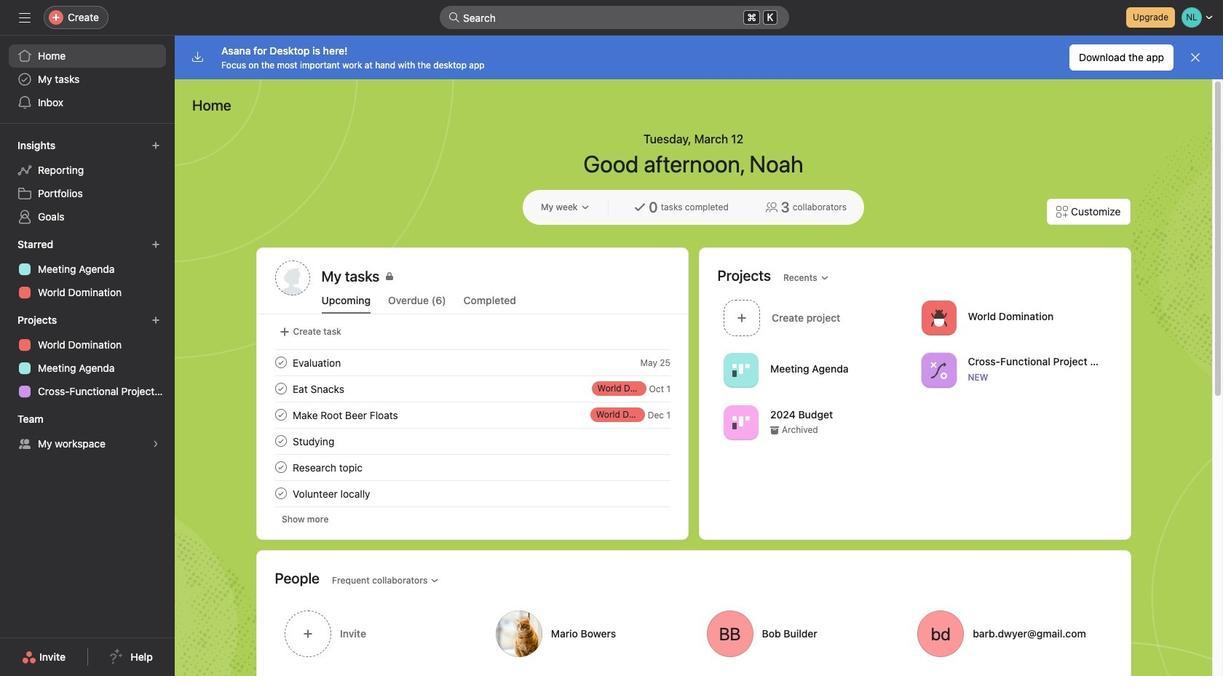 Task type: describe. For each thing, give the bounding box(es) containing it.
hide sidebar image
[[19, 12, 31, 23]]

3 mark complete checkbox from the top
[[272, 459, 289, 476]]

mark complete image for 3rd mark complete checkbox from the bottom of the page
[[272, 406, 289, 424]]

2 mark complete checkbox from the top
[[272, 406, 289, 424]]

mark complete image for second mark complete checkbox from the bottom
[[272, 459, 289, 476]]

2 mark complete checkbox from the top
[[272, 432, 289, 450]]

see details, my workspace image
[[151, 440, 160, 448]]

prominent image
[[448, 12, 460, 23]]

bug image
[[930, 309, 947, 327]]

starred element
[[0, 232, 175, 307]]

teams element
[[0, 406, 175, 459]]

mark complete image for 4th mark complete checkbox from the top
[[272, 485, 289, 502]]



Task type: locate. For each thing, give the bounding box(es) containing it.
board image
[[732, 414, 750, 431]]

Search tasks, projects, and more text field
[[440, 6, 789, 29]]

1 vertical spatial mark complete image
[[272, 485, 289, 502]]

1 mark complete image from the top
[[272, 459, 289, 476]]

mark complete image for 1st mark complete option from the bottom
[[272, 432, 289, 450]]

mark complete image
[[272, 459, 289, 476], [272, 485, 289, 502]]

new insights image
[[151, 141, 160, 150]]

Mark complete checkbox
[[272, 354, 289, 371], [272, 432, 289, 450]]

mark complete image
[[272, 354, 289, 371], [272, 380, 289, 398], [272, 406, 289, 424], [272, 432, 289, 450]]

None field
[[440, 6, 789, 29]]

1 mark complete checkbox from the top
[[272, 380, 289, 398]]

add items to starred image
[[151, 240, 160, 249]]

4 mark complete checkbox from the top
[[272, 485, 289, 502]]

3 mark complete image from the top
[[272, 406, 289, 424]]

1 mark complete checkbox from the top
[[272, 354, 289, 371]]

projects element
[[0, 307, 175, 406]]

Mark complete checkbox
[[272, 380, 289, 398], [272, 406, 289, 424], [272, 459, 289, 476], [272, 485, 289, 502]]

2 mark complete image from the top
[[272, 380, 289, 398]]

mark complete image for 1st mark complete checkbox
[[272, 380, 289, 398]]

dismiss image
[[1190, 52, 1201, 63]]

board image
[[732, 361, 750, 379]]

insights element
[[0, 133, 175, 232]]

1 vertical spatial mark complete checkbox
[[272, 432, 289, 450]]

1 mark complete image from the top
[[272, 354, 289, 371]]

2 mark complete image from the top
[[272, 485, 289, 502]]

line_and_symbols image
[[930, 361, 947, 379]]

new project or portfolio image
[[151, 316, 160, 325]]

add profile photo image
[[275, 261, 310, 296]]

global element
[[0, 36, 175, 123]]

0 vertical spatial mark complete image
[[272, 459, 289, 476]]

0 vertical spatial mark complete checkbox
[[272, 354, 289, 371]]

mark complete image for 2nd mark complete option from the bottom of the page
[[272, 354, 289, 371]]

4 mark complete image from the top
[[272, 432, 289, 450]]



Task type: vqa. For each thing, say whether or not it's contained in the screenshot.
Js
no



